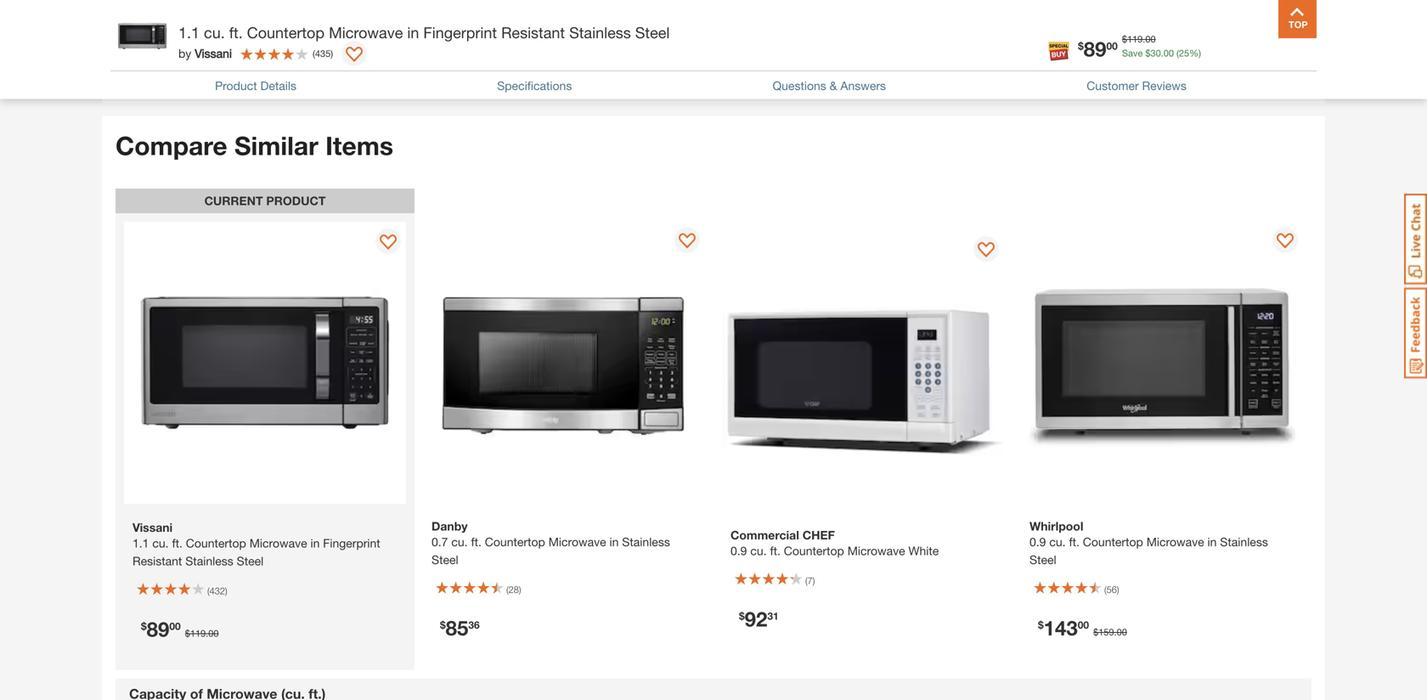 Task type: vqa. For each thing, say whether or not it's contained in the screenshot.
3rd Add to Cart from the left
yes



Task type: locate. For each thing, give the bounding box(es) containing it.
1 horizontal spatial 1
[[1259, 72, 1268, 90]]

1 vertical spatial 89
[[147, 617, 169, 641]]

display image
[[346, 47, 363, 64], [1277, 233, 1294, 250], [380, 235, 397, 252]]

to right resistant
[[609, 24, 623, 40]]

in for $
[[1208, 535, 1217, 549]]

119 inside $ 119 . 00 save $ 30 . 00 ( 25 %)
[[1128, 34, 1143, 45]]

to left fingerprint
[[409, 24, 422, 40]]

1 horizontal spatial add to cart
[[379, 24, 454, 40]]

( 28 )
[[506, 584, 521, 595]]

0.9 inside commercial chef 0.9 cu. ft. countertop microwave white
[[731, 544, 747, 558]]

0 horizontal spatial to
[[208, 24, 221, 40]]

1 horizontal spatial cart
[[426, 24, 454, 40]]

to for first add to cart button from the right
[[609, 24, 623, 40]]

0 horizontal spatial add to cart button
[[131, 13, 301, 50]]

countertop down chef
[[784, 544, 845, 558]]

2 add from the left
[[379, 24, 405, 40]]

0 horizontal spatial add
[[179, 24, 205, 40]]

similar
[[235, 130, 318, 161]]

.
[[1143, 34, 1146, 45], [1161, 48, 1164, 59], [1115, 627, 1117, 638], [206, 628, 208, 639]]

2 horizontal spatial add
[[580, 24, 606, 40]]

stainless inside danby 0.7 cu. ft. countertop microwave in stainless steel
[[622, 535, 670, 549]]

1 horizontal spatial add
[[379, 24, 405, 40]]

steel
[[635, 23, 670, 42], [432, 553, 459, 567], [1030, 553, 1057, 567]]

countertop up 28
[[485, 535, 545, 549]]

0 horizontal spatial 89
[[147, 617, 169, 641]]

$ inside the $ 85 36
[[440, 619, 446, 631]]

add left fingerprint
[[379, 24, 405, 40]]

119
[[1128, 34, 1143, 45], [190, 628, 206, 639]]

add to cart button
[[131, 13, 301, 50], [331, 13, 501, 50], [532, 13, 702, 50]]

to up vissani
[[208, 24, 221, 40]]

ft. inside danby 0.7 cu. ft. countertop microwave in stainless steel
[[471, 535, 482, 549]]

ft. inside whirlpool 0.9 cu. ft. countertop microwave in stainless steel
[[1069, 535, 1080, 549]]

0.9
[[1030, 535, 1047, 549], [731, 544, 747, 558]]

0.9 cu. ft. countertop microwave in stainless steel image
[[1021, 221, 1304, 503]]

countertop inside commercial chef 0.9 cu. ft. countertop microwave white
[[784, 544, 845, 558]]

92
[[745, 607, 768, 631]]

3 cart from the left
[[626, 24, 654, 40]]

fingerprint
[[424, 23, 497, 42]]

steel inside danby 0.7 cu. ft. countertop microwave in stainless steel
[[432, 553, 459, 567]]

89
[[1084, 37, 1107, 61], [147, 617, 169, 641]]

25
[[1179, 48, 1190, 59]]

cu. down whirlpool
[[1050, 535, 1066, 549]]

$ for $ 92 31
[[739, 610, 745, 622]]

1 to from the left
[[208, 24, 221, 40]]

in inside whirlpool 0.9 cu. ft. countertop microwave in stainless steel
[[1208, 535, 1217, 549]]

questions & answers
[[773, 79, 886, 93]]

countertop inside whirlpool 0.9 cu. ft. countertop microwave in stainless steel
[[1083, 535, 1144, 549]]

steel for 85
[[432, 553, 459, 567]]

1
[[1246, 72, 1254, 90], [1259, 72, 1268, 90]]

0 vertical spatial 89
[[1084, 37, 1107, 61]]

1 horizontal spatial add to cart button
[[331, 13, 501, 50]]

0.7
[[432, 535, 448, 549]]

0 horizontal spatial 1
[[1246, 72, 1254, 90]]

microwave inside whirlpool 0.9 cu. ft. countertop microwave in stainless steel
[[1147, 535, 1205, 549]]

chef
[[803, 528, 835, 542]]

0.9 down commercial
[[731, 544, 747, 558]]

product details button
[[215, 77, 297, 95], [215, 77, 297, 95]]

2 horizontal spatial steel
[[1030, 553, 1057, 567]]

. left 25
[[1161, 48, 1164, 59]]

0 horizontal spatial add to cart
[[179, 24, 253, 40]]

) for commercial chef 0.9 cu. ft. countertop microwave white
[[813, 575, 815, 586]]

to for 1st add to cart button from left
[[208, 24, 221, 40]]

microwave inside danby 0.7 cu. ft. countertop microwave in stainless steel
[[549, 535, 606, 549]]

0 horizontal spatial steel
[[432, 553, 459, 567]]

1 vertical spatial 119
[[190, 628, 206, 639]]

ft. right 0.7 on the bottom of page
[[471, 535, 482, 549]]

. down '56'
[[1115, 627, 1117, 638]]

by
[[178, 46, 191, 60]]

add up by
[[179, 24, 205, 40]]

questions
[[773, 79, 827, 93]]

2 horizontal spatial add to cart
[[580, 24, 654, 40]]

customer reviews button
[[1087, 77, 1187, 95], [1087, 77, 1187, 95]]

0.9 cu. ft. countertop microwave white image
[[722, 229, 1004, 512]]

danby
[[432, 519, 468, 533]]

0 horizontal spatial 119
[[190, 628, 206, 639]]

save
[[1122, 48, 1143, 59]]

customer
[[1087, 79, 1139, 93]]

. inside $ 143 00 $ 159 . 00
[[1115, 627, 1117, 638]]

1.1
[[178, 23, 200, 42]]

add to cart
[[179, 24, 253, 40], [379, 24, 454, 40], [580, 24, 654, 40]]

ft. down whirlpool
[[1069, 535, 1080, 549]]

( for ( 7 )
[[806, 575, 808, 586]]

$ 85 36
[[440, 616, 480, 640]]

add right resistant
[[580, 24, 606, 40]]

countertop
[[247, 23, 325, 42], [485, 535, 545, 549], [1083, 535, 1144, 549], [784, 544, 845, 558]]

2 horizontal spatial in
[[1208, 535, 1217, 549]]

&
[[830, 79, 837, 93]]

add
[[179, 24, 205, 40], [379, 24, 405, 40], [580, 24, 606, 40]]

$ inside "$ 89 00"
[[1079, 40, 1084, 52]]

( for ( 28 )
[[506, 584, 509, 595]]

2 horizontal spatial cart
[[626, 24, 654, 40]]

white
[[909, 544, 939, 558]]

2 1 from the left
[[1259, 72, 1268, 90]]

2 horizontal spatial to
[[609, 24, 623, 40]]

current
[[204, 194, 263, 208]]

in
[[407, 23, 419, 42], [610, 535, 619, 549], [1208, 535, 1217, 549]]

$ for $ 89 00 $ 119 . 00
[[141, 620, 147, 632]]

1 horizontal spatial display image
[[978, 242, 995, 259]]

questions & answers button
[[773, 77, 886, 95], [773, 77, 886, 95]]

stainless inside whirlpool 0.9 cu. ft. countertop microwave in stainless steel
[[1221, 535, 1269, 549]]

. down ( 432 ) on the left
[[206, 628, 208, 639]]

vissani
[[195, 46, 232, 60]]

display image
[[679, 233, 696, 250], [978, 242, 995, 259]]

countertop up '56'
[[1083, 535, 1144, 549]]

3 to from the left
[[609, 24, 623, 40]]

ft. down commercial
[[770, 544, 781, 558]]

to
[[208, 24, 221, 40], [409, 24, 422, 40], [609, 24, 623, 40]]

display image for 143
[[1277, 233, 1294, 250]]

)
[[331, 48, 333, 59], [813, 575, 815, 586], [519, 584, 521, 595], [1117, 584, 1120, 595], [225, 586, 227, 597]]

0 horizontal spatial display image
[[346, 47, 363, 64]]

stainless for $
[[1221, 535, 1269, 549]]

specifications button
[[497, 77, 572, 95], [497, 77, 572, 95]]

items
[[326, 130, 393, 161]]

steel inside whirlpool 0.9 cu. ft. countertop microwave in stainless steel
[[1030, 553, 1057, 567]]

cu. down commercial
[[751, 544, 767, 558]]

1 horizontal spatial 89
[[1084, 37, 1107, 61]]

1 cart from the left
[[225, 24, 253, 40]]

compare
[[116, 130, 227, 161]]

( 435 )
[[313, 48, 333, 59]]

) for whirlpool 0.9 cu. ft. countertop microwave in stainless steel
[[1117, 584, 1120, 595]]

31
[[768, 610, 779, 622]]

0.9 down whirlpool
[[1030, 535, 1047, 549]]

0 horizontal spatial cart
[[225, 24, 253, 40]]

1 horizontal spatial to
[[409, 24, 422, 40]]

by vissani
[[178, 46, 232, 60]]

$
[[1122, 34, 1128, 45], [1079, 40, 1084, 52], [1146, 48, 1151, 59], [739, 610, 745, 622], [440, 619, 446, 631], [1038, 619, 1044, 631], [141, 620, 147, 632], [1094, 627, 1099, 638], [185, 628, 190, 639]]

00
[[1146, 34, 1156, 45], [1107, 40, 1118, 52], [1164, 48, 1174, 59], [1078, 619, 1090, 631], [169, 620, 181, 632], [1117, 627, 1128, 638], [208, 628, 219, 639]]

89 for $ 89 00 $ 119 . 00
[[147, 617, 169, 641]]

$ 89 00
[[1079, 37, 1118, 61]]

stainless
[[569, 23, 631, 42], [622, 535, 670, 549], [1221, 535, 1269, 549]]

2 horizontal spatial display image
[[1277, 233, 1294, 250]]

2 to from the left
[[409, 24, 422, 40]]

$ for $ 85 36
[[440, 619, 446, 631]]

in inside danby 0.7 cu. ft. countertop microwave in stainless steel
[[610, 535, 619, 549]]

whirlpool
[[1030, 519, 1084, 533]]

( 7 )
[[806, 575, 815, 586]]

432
[[210, 586, 225, 597]]

microwave
[[329, 23, 403, 42], [549, 535, 606, 549], [1147, 535, 1205, 549], [848, 544, 906, 558]]

1 horizontal spatial display image
[[380, 235, 397, 252]]

ft. up vissani
[[229, 23, 243, 42]]

0 horizontal spatial 0.9
[[731, 544, 747, 558]]

0 vertical spatial 119
[[1128, 34, 1143, 45]]

1 horizontal spatial in
[[610, 535, 619, 549]]

0 horizontal spatial display image
[[679, 233, 696, 250]]

cu.
[[204, 23, 225, 42], [452, 535, 468, 549], [1050, 535, 1066, 549], [751, 544, 767, 558]]

(
[[1177, 48, 1179, 59], [313, 48, 315, 59], [806, 575, 808, 586], [506, 584, 509, 595], [1105, 584, 1107, 595], [207, 586, 210, 597]]

ft.
[[229, 23, 243, 42], [471, 535, 482, 549], [1069, 535, 1080, 549], [770, 544, 781, 558]]

cu. down danby
[[452, 535, 468, 549]]

89 for $ 89 00
[[1084, 37, 1107, 61]]

2 horizontal spatial add to cart button
[[532, 13, 702, 50]]

%)
[[1190, 48, 1202, 59]]

$ inside $ 92 31
[[739, 610, 745, 622]]

$ for $ 119 . 00 save $ 30 . 00 ( 25 %)
[[1122, 34, 1128, 45]]

countertop up ( 435 )
[[247, 23, 325, 42]]

1 horizontal spatial 0.9
[[1030, 535, 1047, 549]]

cart
[[225, 24, 253, 40], [426, 24, 454, 40], [626, 24, 654, 40]]

( 432 )
[[207, 586, 227, 597]]

1 horizontal spatial 119
[[1128, 34, 1143, 45]]

steel for $
[[1030, 553, 1057, 567]]



Task type: describe. For each thing, give the bounding box(es) containing it.
cu. inside whirlpool 0.9 cu. ft. countertop microwave in stainless steel
[[1050, 535, 1066, 549]]

details
[[260, 79, 297, 93]]

in for 85
[[610, 535, 619, 549]]

$ for $ 89 00
[[1079, 40, 1084, 52]]

display image for 92
[[978, 242, 995, 259]]

3 add to cart from the left
[[580, 24, 654, 40]]

top button
[[1279, 0, 1317, 38]]

display image for 85
[[679, 233, 696, 250]]

1 1 from the left
[[1246, 72, 1254, 90]]

( for ( 56 )
[[1105, 584, 1107, 595]]

product image image
[[115, 8, 170, 64]]

1.1 cu. ft. countertop microwave in fingerprint resistant stainless steel
[[178, 23, 670, 42]]

. up customer reviews
[[1143, 34, 1146, 45]]

) for danby 0.7 cu. ft. countertop microwave in stainless steel
[[519, 584, 521, 595]]

$ 143 00 $ 159 . 00
[[1038, 616, 1128, 640]]

( inside $ 119 . 00 save $ 30 . 00 ( 25 %)
[[1177, 48, 1179, 59]]

( for ( 432 )
[[207, 586, 210, 597]]

customer reviews
[[1087, 79, 1187, 93]]

stainless for 85
[[622, 535, 670, 549]]

143
[[1044, 616, 1078, 640]]

2 add to cart from the left
[[379, 24, 454, 40]]

whirlpool 0.9 cu. ft. countertop microwave in stainless steel
[[1030, 519, 1269, 567]]

$ 89 00 $ 119 . 00
[[141, 617, 219, 641]]

commercial
[[731, 528, 800, 542]]

1 / 1
[[1246, 72, 1268, 90]]

feedback link image
[[1405, 287, 1428, 379]]

1 add from the left
[[179, 24, 205, 40]]

85
[[446, 616, 469, 640]]

. inside $ 89 00 $ 119 . 00
[[206, 628, 208, 639]]

to for 2nd add to cart button from the right
[[409, 24, 422, 40]]

current product
[[204, 194, 326, 208]]

$ 92 31
[[739, 607, 779, 631]]

specifications
[[497, 79, 572, 93]]

00 inside "$ 89 00"
[[1107, 40, 1118, 52]]

0.7 cu. ft. countertop microwave in stainless steel image
[[423, 221, 705, 503]]

live chat image
[[1405, 194, 1428, 285]]

159
[[1099, 627, 1115, 638]]

microwave inside commercial chef 0.9 cu. ft. countertop microwave white
[[848, 544, 906, 558]]

$ 119 . 00 save $ 30 . 00 ( 25 %)
[[1122, 34, 1202, 59]]

compare similar items
[[116, 130, 393, 161]]

0 horizontal spatial in
[[407, 23, 419, 42]]

2 cart from the left
[[426, 24, 454, 40]]

2 add to cart button from the left
[[331, 13, 501, 50]]

$ for $ 143 00 $ 159 . 00
[[1038, 619, 1044, 631]]

answers
[[841, 79, 886, 93]]

product
[[215, 79, 257, 93]]

reviews
[[1143, 79, 1187, 93]]

1 add to cart from the left
[[179, 24, 253, 40]]

1 add to cart button from the left
[[131, 13, 301, 50]]

cu. inside danby 0.7 cu. ft. countertop microwave in stainless steel
[[452, 535, 468, 549]]

( for ( 435 )
[[313, 48, 315, 59]]

commercial chef 0.9 cu. ft. countertop microwave white
[[731, 528, 939, 558]]

countertop inside danby 0.7 cu. ft. countertop microwave in stainless steel
[[485, 535, 545, 549]]

( 56 )
[[1105, 584, 1120, 595]]

3 add from the left
[[580, 24, 606, 40]]

36
[[469, 619, 480, 631]]

cu. inside commercial chef 0.9 cu. ft. countertop microwave white
[[751, 544, 767, 558]]

3 add to cart button from the left
[[532, 13, 702, 50]]

1 horizontal spatial steel
[[635, 23, 670, 42]]

resistant
[[501, 23, 565, 42]]

119 inside $ 89 00 $ 119 . 00
[[190, 628, 206, 639]]

danby 0.7 cu. ft. countertop microwave in stainless steel
[[432, 519, 670, 567]]

ft. inside commercial chef 0.9 cu. ft. countertop microwave white
[[770, 544, 781, 558]]

28
[[509, 584, 519, 595]]

56
[[1107, 584, 1117, 595]]

435
[[315, 48, 331, 59]]

cu. up vissani
[[204, 23, 225, 42]]

/
[[1254, 72, 1259, 90]]

product
[[266, 194, 326, 208]]

0.9 inside whirlpool 0.9 cu. ft. countertop microwave in stainless steel
[[1030, 535, 1047, 549]]

display image for 89
[[380, 235, 397, 252]]

7
[[808, 575, 813, 586]]

30
[[1151, 48, 1161, 59]]

product details
[[215, 79, 297, 93]]



